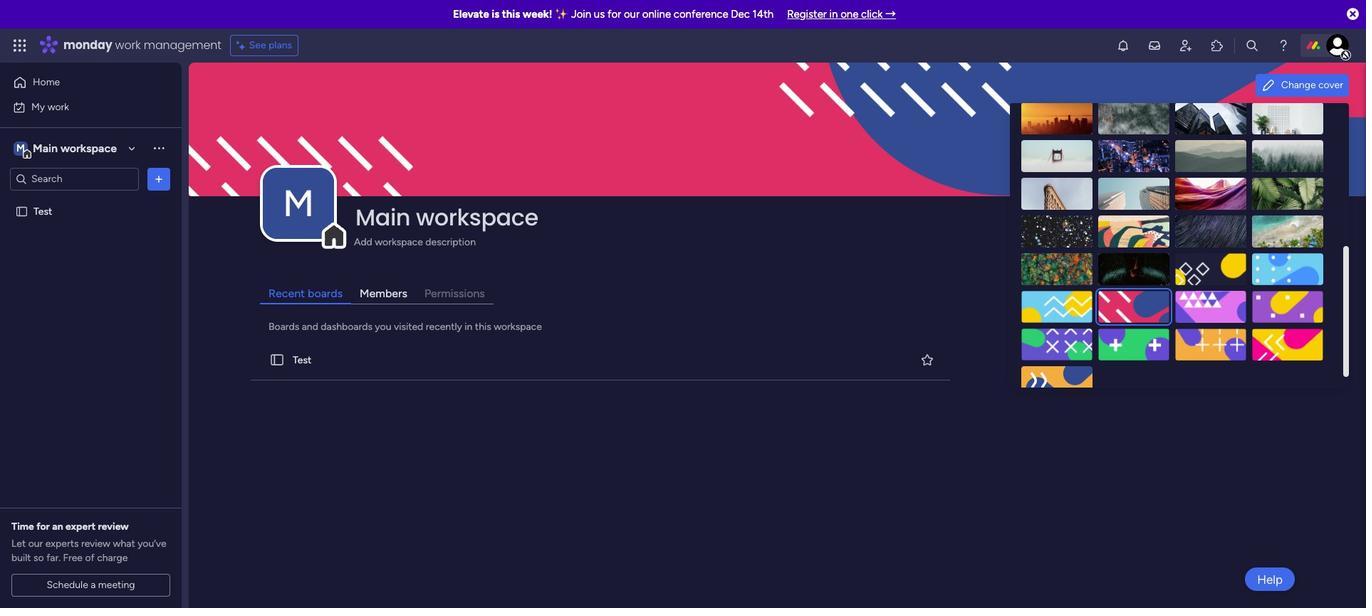 Task type: locate. For each thing, give the bounding box(es) containing it.
0 vertical spatial in
[[829, 8, 838, 21]]

review up what
[[98, 521, 129, 533]]

of
[[85, 553, 95, 565]]

public board image inside test "link"
[[269, 353, 285, 368]]

see plans button
[[230, 35, 299, 56]]

0 horizontal spatial public board image
[[15, 205, 28, 218]]

work
[[115, 37, 141, 53], [47, 101, 69, 113]]

Main workspace field
[[352, 202, 1308, 234]]

help button
[[1245, 568, 1295, 592]]

1 vertical spatial for
[[36, 521, 50, 533]]

add workspace description
[[354, 237, 476, 249]]

0 horizontal spatial main
[[33, 141, 58, 155]]

m inside m dropdown button
[[283, 182, 314, 226]]

work right my
[[47, 101, 69, 113]]

workspace options image
[[152, 141, 166, 155]]

search everything image
[[1245, 38, 1259, 53]]

0 vertical spatial main
[[33, 141, 58, 155]]

1 vertical spatial m
[[283, 182, 314, 226]]

experts
[[45, 538, 79, 551]]

workspace image
[[14, 141, 28, 156], [263, 168, 334, 239]]

0 vertical spatial work
[[115, 37, 141, 53]]

test down and
[[293, 354, 311, 367]]

select product image
[[13, 38, 27, 53]]

0 vertical spatial workspace image
[[14, 141, 28, 156]]

1 horizontal spatial m
[[283, 182, 314, 226]]

for right us
[[607, 8, 621, 21]]

test inside "list box"
[[33, 205, 52, 218]]

help
[[1257, 573, 1283, 587]]

work right monday
[[115, 37, 141, 53]]

this right the recently
[[475, 321, 491, 333]]

main
[[33, 141, 58, 155], [355, 202, 410, 234]]

0 horizontal spatial this
[[475, 321, 491, 333]]

in left "one"
[[829, 8, 838, 21]]

elevate is this week! ✨ join us for our online conference dec 14th
[[453, 8, 774, 21]]

our left online
[[624, 8, 640, 21]]

0 horizontal spatial our
[[28, 538, 43, 551]]

free
[[63, 553, 83, 565]]

test inside "link"
[[293, 354, 311, 367]]

in
[[829, 8, 838, 21], [465, 321, 473, 333]]

workspace
[[60, 141, 117, 155], [416, 202, 538, 234], [375, 237, 423, 249], [494, 321, 542, 333]]

home
[[33, 76, 60, 88]]

0 horizontal spatial main workspace
[[33, 141, 117, 155]]

week!
[[523, 8, 552, 21]]

in right the recently
[[465, 321, 473, 333]]

change
[[1281, 79, 1316, 91]]

m
[[16, 142, 25, 154], [283, 182, 314, 226]]

1 horizontal spatial this
[[502, 8, 520, 21]]

for
[[607, 8, 621, 21], [36, 521, 50, 533]]

1 horizontal spatial work
[[115, 37, 141, 53]]

1 vertical spatial public board image
[[269, 353, 285, 368]]

test down search in workspace field
[[33, 205, 52, 218]]

public board image inside test "list box"
[[15, 205, 28, 218]]

1 horizontal spatial public board image
[[269, 353, 285, 368]]

0 vertical spatial this
[[502, 8, 520, 21]]

our
[[624, 8, 640, 21], [28, 538, 43, 551]]

1 horizontal spatial main workspace
[[355, 202, 538, 234]]

option
[[0, 199, 182, 202]]

time for an expert review let our experts review what you've built so far. free of charge
[[11, 521, 166, 565]]

for left an
[[36, 521, 50, 533]]

1 vertical spatial main
[[355, 202, 410, 234]]

0 vertical spatial for
[[607, 8, 621, 21]]

1 horizontal spatial test
[[293, 354, 311, 367]]

0 vertical spatial public board image
[[15, 205, 28, 218]]

1 vertical spatial this
[[475, 321, 491, 333]]

so
[[34, 553, 44, 565]]

Search in workspace field
[[30, 171, 119, 187]]

1 horizontal spatial our
[[624, 8, 640, 21]]

recent
[[269, 287, 305, 301]]

plans
[[269, 39, 292, 51]]

0 vertical spatial m
[[16, 142, 25, 154]]

schedule
[[47, 580, 88, 592]]

0 vertical spatial main workspace
[[33, 141, 117, 155]]

work inside button
[[47, 101, 69, 113]]

0 horizontal spatial test
[[33, 205, 52, 218]]

m inside 'workspace selection' element
[[16, 142, 25, 154]]

is
[[492, 8, 499, 21]]

our up so
[[28, 538, 43, 551]]

visited
[[394, 321, 423, 333]]

review
[[98, 521, 129, 533], [81, 538, 110, 551]]

you
[[375, 321, 391, 333]]

1 vertical spatial main workspace
[[355, 202, 538, 234]]

0 horizontal spatial work
[[47, 101, 69, 113]]

register in one click → link
[[787, 8, 896, 21]]

recently
[[426, 321, 462, 333]]

inbox image
[[1147, 38, 1162, 53]]

dashboards
[[321, 321, 372, 333]]

main down my work
[[33, 141, 58, 155]]

add to favorites image
[[920, 353, 934, 367]]

0 horizontal spatial for
[[36, 521, 50, 533]]

brad klo image
[[1326, 34, 1349, 57]]

review up of
[[81, 538, 110, 551]]

this right is
[[502, 8, 520, 21]]

public board image
[[15, 205, 28, 218], [269, 353, 285, 368]]

let
[[11, 538, 26, 551]]

0 vertical spatial test
[[33, 205, 52, 218]]

1 vertical spatial our
[[28, 538, 43, 551]]

time
[[11, 521, 34, 533]]

this
[[502, 8, 520, 21], [475, 321, 491, 333]]

click
[[861, 8, 883, 21]]

1 vertical spatial test
[[293, 354, 311, 367]]

1 vertical spatial workspace image
[[263, 168, 334, 239]]

cover
[[1318, 79, 1343, 91]]

1 vertical spatial work
[[47, 101, 69, 113]]

main workspace
[[33, 141, 117, 155], [355, 202, 538, 234]]

main workspace up description
[[355, 202, 538, 234]]

boards
[[308, 287, 343, 301]]

management
[[144, 37, 221, 53]]

0 vertical spatial our
[[624, 8, 640, 21]]

1 horizontal spatial in
[[829, 8, 838, 21]]

test
[[33, 205, 52, 218], [293, 354, 311, 367]]

0 horizontal spatial in
[[465, 321, 473, 333]]

main up add
[[355, 202, 410, 234]]

✨
[[555, 8, 569, 21]]

main workspace inside 'workspace selection' element
[[33, 141, 117, 155]]

join
[[571, 8, 591, 21]]

0 horizontal spatial m
[[16, 142, 25, 154]]

options image
[[152, 172, 166, 186]]

dec
[[731, 8, 750, 21]]

and
[[302, 321, 318, 333]]

→
[[885, 8, 896, 21]]

permissions
[[424, 287, 485, 301]]

my work button
[[9, 96, 153, 119]]

main workspace up search in workspace field
[[33, 141, 117, 155]]



Task type: describe. For each thing, give the bounding box(es) containing it.
online
[[642, 8, 671, 21]]

home button
[[9, 71, 153, 94]]

schedule a meeting button
[[11, 575, 170, 598]]

0 vertical spatial review
[[98, 521, 129, 533]]

my work
[[31, 101, 69, 113]]

description
[[425, 237, 476, 249]]

test link
[[248, 341, 953, 381]]

1 vertical spatial review
[[81, 538, 110, 551]]

change cover
[[1281, 79, 1343, 91]]

1 horizontal spatial main
[[355, 202, 410, 234]]

you've
[[138, 538, 166, 551]]

14th
[[753, 8, 774, 21]]

schedule a meeting
[[47, 580, 135, 592]]

m for the right workspace image
[[283, 182, 314, 226]]

a
[[91, 580, 96, 592]]

conference
[[674, 8, 728, 21]]

boards
[[269, 321, 299, 333]]

see
[[249, 39, 266, 51]]

work for monday
[[115, 37, 141, 53]]

what
[[113, 538, 135, 551]]

workspace selection element
[[14, 140, 119, 158]]

register in one click →
[[787, 8, 896, 21]]

test list box
[[0, 197, 182, 416]]

main inside 'workspace selection' element
[[33, 141, 58, 155]]

elevate
[[453, 8, 489, 21]]

1 horizontal spatial for
[[607, 8, 621, 21]]

add
[[354, 237, 372, 249]]

for inside time for an expert review let our experts review what you've built so far. free of charge
[[36, 521, 50, 533]]

members
[[360, 287, 407, 301]]

one
[[841, 8, 859, 21]]

1 vertical spatial in
[[465, 321, 473, 333]]

0 horizontal spatial workspace image
[[14, 141, 28, 156]]

expert
[[66, 521, 96, 533]]

apps image
[[1210, 38, 1224, 53]]

invite members image
[[1179, 38, 1193, 53]]

see plans
[[249, 39, 292, 51]]

monday work management
[[63, 37, 221, 53]]

work for my
[[47, 101, 69, 113]]

built
[[11, 553, 31, 565]]

help image
[[1276, 38, 1291, 53]]

charge
[[97, 553, 128, 565]]

notifications image
[[1116, 38, 1130, 53]]

m button
[[263, 168, 334, 239]]

far.
[[46, 553, 61, 565]]

monday
[[63, 37, 112, 53]]

recent boards
[[269, 287, 343, 301]]

my
[[31, 101, 45, 113]]

m for leftmost workspace image
[[16, 142, 25, 154]]

an
[[52, 521, 63, 533]]

change cover button
[[1256, 74, 1349, 97]]

1 horizontal spatial workspace image
[[263, 168, 334, 239]]

meeting
[[98, 580, 135, 592]]

our inside time for an expert review let our experts review what you've built so far. free of charge
[[28, 538, 43, 551]]

us
[[594, 8, 605, 21]]

boards and dashboards you visited recently in this workspace
[[269, 321, 542, 333]]

register
[[787, 8, 827, 21]]



Task type: vqa. For each thing, say whether or not it's contained in the screenshot.
'Import' on the bottom left of the page
no



